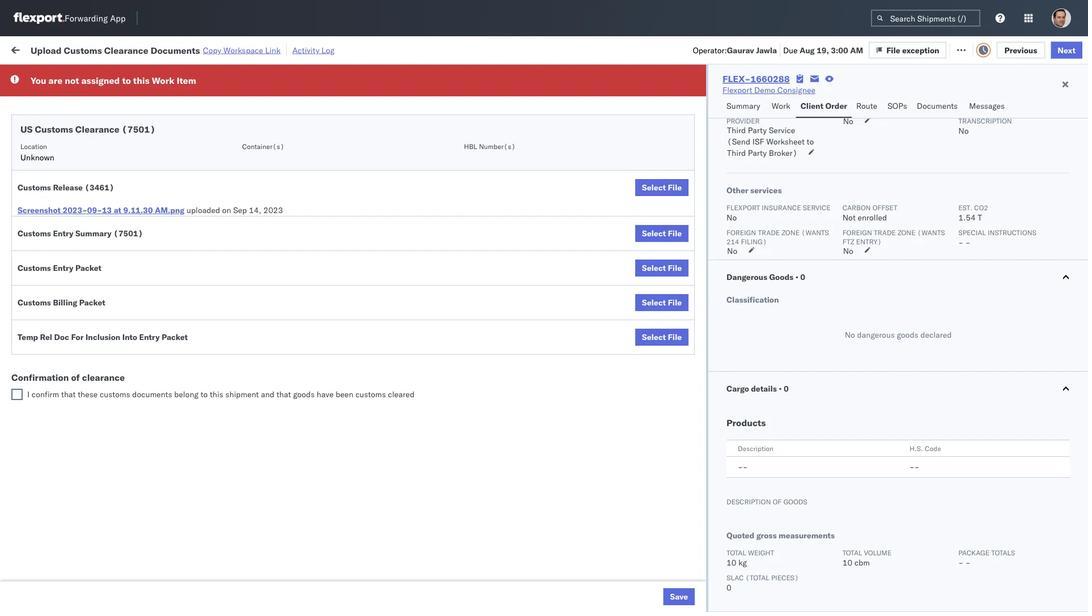 Task type: locate. For each thing, give the bounding box(es) containing it.
None checkbox
[[11, 389, 23, 400]]

client name
[[447, 93, 485, 101]]

no down ftz
[[843, 246, 854, 256]]

snoozed
[[235, 70, 261, 79]]

isf
[[753, 137, 764, 147]]

customs billing packet
[[18, 298, 105, 308]]

clearance inside button
[[88, 162, 124, 172]]

confirm up confirm delivery
[[26, 262, 55, 272]]

entry down 2023-
[[53, 228, 73, 238]]

3:00 right '19,'
[[831, 45, 848, 55]]

ca
[[155, 187, 166, 197], [150, 237, 161, 247], [150, 262, 161, 272], [155, 337, 166, 347], [155, 362, 166, 372], [155, 387, 166, 397]]

numbers for mbl/mawb numbers
[[863, 93, 891, 101]]

filtered by:
[[11, 69, 52, 79]]

demo
[[755, 85, 776, 95]]

confirm up customs billing packet
[[26, 287, 55, 297]]

upload customs clearance documents link
[[26, 162, 167, 173]]

flex-2150210 for 3:00 pm est, feb 20, 2023
[[665, 163, 723, 173]]

1 vertical spatial 1977428
[[689, 213, 723, 223]]

1 resize handle column header from the left
[[173, 88, 187, 612]]

est, left 21,
[[232, 213, 249, 223]]

1 vertical spatial documents
[[917, 101, 958, 111]]

clearance
[[104, 44, 148, 56], [75, 124, 120, 135], [88, 162, 124, 172]]

packet for customs billing packet
[[79, 298, 105, 308]]

3:30
[[194, 113, 211, 123], [194, 138, 211, 148]]

0 down slac on the right bottom of the page
[[727, 583, 732, 593]]

from for the schedule pickup from los angeles, ca button associated with bicu1234565, demu1232567
[[88, 362, 105, 372]]

flexport
[[723, 85, 752, 95], [727, 203, 760, 212]]

zone for entry)
[[898, 228, 916, 237]]

special
[[959, 228, 986, 237]]

0 inside package totals - - slac (total pieces) 0
[[727, 583, 732, 593]]

pm up uploaded
[[213, 163, 225, 173]]

1 1977428 from the top
[[689, 188, 723, 198]]

description of goods
[[727, 497, 808, 506]]

0 vertical spatial confirm pickup from los angeles, ca button
[[26, 237, 161, 249]]

2 zone from the left
[[898, 228, 916, 237]]

1 vertical spatial schedule delivery appointment
[[26, 137, 139, 147]]

resize handle column header for container numbers
[[802, 88, 816, 612]]

client for client order
[[801, 101, 824, 111]]

no inside flexport insurance service no
[[727, 213, 737, 222]]

1 2150210 from the top
[[689, 163, 723, 173]]

trade inside "foreign trade zone (wants 214 filing)"
[[758, 228, 780, 237]]

5 select from the top
[[642, 332, 666, 342]]

packet right into
[[162, 332, 188, 342]]

6 schedule from the top
[[26, 337, 60, 347]]

schedule inside schedule pickup from los angeles international airport
[[26, 107, 60, 117]]

0 horizontal spatial on
[[222, 205, 231, 215]]

air for 3:00 pm est, feb 20, 2023
[[369, 163, 379, 173]]

worksheet
[[767, 137, 805, 147]]

filing)
[[741, 237, 767, 246]]

4 select file from the top
[[642, 298, 682, 308]]

1 zone from the left
[[782, 228, 800, 237]]

1 vertical spatial this
[[210, 389, 223, 399]]

2150210 for 12:00 pm est, feb 25, 2023
[[689, 313, 723, 323]]

0 horizontal spatial total
[[727, 548, 746, 557]]

los up 13
[[107, 187, 120, 197]]

los for the schedule pickup from los angeles, ca button corresponding to maeu1234567
[[107, 187, 120, 197]]

work right import
[[123, 44, 143, 54]]

mbltest1234
[[822, 88, 875, 98]]

resize handle column header
[[173, 88, 187, 612], [307, 88, 321, 612], [349, 88, 363, 612], [428, 88, 442, 612], [506, 88, 520, 612], [627, 88, 641, 612], [724, 88, 737, 612], [802, 88, 816, 612], [953, 88, 967, 612], [1032, 88, 1045, 612], [1068, 88, 1082, 612]]

documents inside upload customs clearance documents link
[[126, 162, 167, 172]]

pm for schedule delivery appointment
[[218, 213, 230, 223]]

from up these
[[88, 362, 105, 372]]

total for total volume 10 cbm
[[843, 548, 862, 557]]

1 lcl from the top
[[394, 88, 408, 98]]

0 vertical spatial 2:59
[[194, 88, 211, 98]]

1 horizontal spatial this
[[210, 389, 223, 399]]

0 vertical spatial at
[[230, 44, 237, 54]]

from up airport
[[88, 107, 105, 117]]

that
[[61, 389, 76, 399], [277, 389, 291, 399]]

• for details
[[779, 384, 782, 394]]

0 vertical spatial documents
[[151, 44, 200, 56]]

17, down the snoozed : no
[[263, 88, 275, 98]]

party up 'isf'
[[748, 125, 767, 135]]

0 horizontal spatial products
[[468, 88, 500, 98]]

0 right details
[[784, 384, 789, 394]]

my work
[[11, 41, 62, 57]]

4 schedule pickup from los angeles, ca link from the top
[[26, 386, 166, 398]]

1 horizontal spatial summary
[[727, 101, 761, 111]]

2 total from the left
[[843, 548, 862, 557]]

0 vertical spatial 1911408
[[689, 238, 723, 248]]

consignee inside button
[[526, 93, 558, 101]]

2 foreign from the left
[[843, 228, 872, 237]]

0 vertical spatial mabltest12345
[[822, 537, 886, 547]]

products
[[468, 88, 500, 98], [727, 417, 766, 429]]

at
[[230, 44, 237, 54], [114, 205, 121, 215]]

(wants inside "foreign trade zone (wants 214 filing)"
[[802, 228, 829, 237]]

est, down deadline button
[[227, 113, 244, 123]]

gross
[[757, 531, 777, 541]]

1 vertical spatial work
[[152, 75, 174, 86]]

foreign up ftz
[[843, 228, 872, 237]]

0 vertical spatial confirm
[[26, 237, 55, 247]]

0 vertical spatial flex-2097290
[[665, 462, 723, 472]]

air for 3:30 pm est, feb 17, 2023
[[369, 113, 379, 123]]

feb up 3:00 pm est, feb 20, 2023
[[246, 138, 260, 148]]

risk
[[239, 44, 252, 54]]

schedule for schedule delivery appointment link corresponding to 10:30 pm est, feb 21, 2023
[[26, 212, 60, 222]]

exception
[[911, 44, 948, 54], [903, 45, 940, 55]]

1 trade from the left
[[758, 228, 780, 237]]

0 vertical spatial on
[[282, 44, 291, 54]]

1 vertical spatial confirm pickup from los angeles, ca
[[26, 262, 161, 272]]

1 ocean from the top
[[369, 88, 392, 98]]

app
[[110, 13, 126, 24]]

from for first the schedule pickup from los angeles, ca button from the bottom
[[88, 387, 105, 397]]

2 vertical spatial schedule pickup from los angeles, ca button
[[26, 386, 166, 399]]

0 horizontal spatial 10
[[727, 558, 737, 568]]

0 vertical spatial flex-1977428
[[665, 188, 723, 198]]

25,
[[263, 288, 275, 298], [267, 313, 279, 323]]

0 vertical spatial 17,
[[263, 88, 275, 98]]

zone inside "foreign trade zone (wants 214 filing)"
[[782, 228, 800, 237]]

service right insurance
[[803, 203, 831, 212]]

2 select file from the top
[[642, 228, 682, 238]]

otter left name
[[447, 88, 466, 98]]

service inside third party service (send isf worksheet to third party broker)
[[769, 125, 795, 135]]

0 vertical spatial schedule pickup from los angeles, ca button
[[26, 187, 166, 199]]

1 confirm pickup from los angeles, ca button from the top
[[26, 237, 161, 249]]

flex-1988285
[[665, 88, 723, 98]]

2 mabltest12345 from the top
[[822, 562, 886, 572]]

pickup down for
[[62, 362, 86, 372]]

lcl for otter products - test account
[[394, 88, 408, 98]]

delivery up customs entry summary (7501)
[[62, 212, 91, 222]]

1 1911408 from the top
[[689, 238, 723, 248]]

1 vertical spatial confirm pickup from los angeles, ca button
[[26, 262, 161, 274]]

that right "and"
[[277, 389, 291, 399]]

zone
[[782, 228, 800, 237], [898, 228, 916, 237]]

0 vertical spatial ocean lcl
[[369, 88, 408, 98]]

flex-2150210
[[665, 163, 723, 173], [665, 313, 723, 323]]

(7501) for us customs clearance (7501)
[[122, 124, 156, 135]]

code
[[925, 444, 941, 453]]

integration for 12:00 pm est, feb 25, 2023
[[526, 313, 565, 323]]

schedule delivery appointment button up customs entry summary (7501)
[[26, 212, 139, 224]]

pickup
[[62, 107, 86, 117], [62, 187, 86, 197], [57, 237, 82, 247], [57, 262, 82, 272], [62, 337, 86, 347], [62, 362, 86, 372], [62, 387, 86, 397]]

mbl/mawb numbers
[[822, 93, 891, 101]]

1 vertical spatial schedule pickup from los angeles, ca button
[[26, 361, 166, 374]]

zone for filing)
[[782, 228, 800, 237]]

service inside flexport insurance service no
[[803, 203, 831, 212]]

entry up confirm delivery
[[53, 263, 73, 273]]

4 flex-1911466 from the top
[[665, 437, 723, 447]]

0 vertical spatial of
[[75, 312, 82, 322]]

work down nyku9743990
[[772, 101, 791, 111]]

status
[[61, 70, 81, 79]]

from inside schedule pickup from los angeles international airport
[[88, 107, 105, 117]]

0 horizontal spatial •
[[779, 384, 782, 394]]

0 vertical spatial flxt00001977428a
[[822, 188, 900, 198]]

0 vertical spatial 3:30 pm est, feb 17, 2023
[[194, 113, 296, 123]]

los down the inclusion
[[107, 362, 120, 372]]

2 flex-1977428 from the top
[[665, 213, 723, 223]]

file exception button
[[878, 41, 956, 58], [878, 41, 956, 58], [869, 42, 947, 59], [869, 42, 947, 59]]

2 schedule from the top
[[26, 107, 60, 117]]

temp rel doc for inclusion into entry packet
[[18, 332, 188, 342]]

2001714 left (send on the right top of page
[[689, 138, 723, 148]]

client left name
[[447, 93, 466, 101]]

schedule up international
[[26, 107, 60, 117]]

pm left the 'sep'
[[218, 213, 230, 223]]

4 select file button from the top
[[635, 294, 689, 311]]

3:30 pm est, feb 17, 2023
[[194, 113, 296, 123], [194, 138, 296, 148]]

that down confirmation of clearance
[[61, 389, 76, 399]]

1911408 left classification
[[689, 288, 723, 298]]

los down clearance
[[107, 387, 120, 397]]

am for 2:59 am est, feb 17, 2023
[[213, 88, 226, 98]]

3:00 am est, feb 25, 2023
[[194, 288, 297, 298]]

1 vertical spatial entry
[[53, 263, 73, 273]]

5 select file button from the top
[[635, 329, 689, 346]]

1 vertical spatial 3:00
[[194, 163, 211, 173]]

ftz
[[843, 237, 855, 246]]

at right 13
[[114, 205, 121, 215]]

1 schedule delivery appointment link from the top
[[26, 87, 139, 98]]

flex-2001714 down "digital"
[[665, 138, 723, 148]]

1 vertical spatial confirm
[[26, 262, 55, 272]]

to right belong at the bottom of page
[[201, 389, 208, 399]]

t
[[978, 213, 983, 222]]

3 select file from the top
[[642, 263, 682, 273]]

2 vertical spatial confirm
[[26, 287, 55, 297]]

4 1911466 from the top
[[689, 437, 723, 447]]

goods for description of goods
[[784, 497, 808, 506]]

this right for
[[133, 75, 150, 86]]

third up (send on the right top of page
[[727, 125, 746, 135]]

no down transcription
[[959, 126, 969, 136]]

confirm pickup from los angeles, ca link for flex-1911408
[[26, 237, 161, 248]]

est, for schedule delivery appointment link corresponding to 10:30 pm est, feb 21, 2023
[[232, 213, 249, 223]]

3 schedule from the top
[[26, 137, 60, 147]]

1 horizontal spatial on
[[282, 44, 291, 54]]

pickup up airport
[[62, 107, 86, 117]]

2 bookings test consignee from the left
[[526, 288, 616, 298]]

maeu1234567 up insurance
[[743, 188, 800, 198]]

1 horizontal spatial goods
[[784, 497, 808, 506]]

customs up confirm delivery
[[18, 263, 51, 273]]

have
[[317, 389, 334, 399]]

0 vertical spatial ocean fcl
[[369, 288, 408, 298]]

schedule delivery appointment down not
[[26, 88, 139, 98]]

4 schedule from the top
[[26, 187, 60, 197]]

sep
[[233, 205, 247, 215]]

4 flex-2060357 from the top
[[665, 587, 723, 597]]

3:00 for bookings test consignee
[[194, 288, 211, 298]]

1 vertical spatial description
[[727, 497, 771, 506]]

1 foreign from the left
[[727, 228, 756, 237]]

1 confirm from the top
[[26, 237, 55, 247]]

flexport. image
[[14, 12, 65, 24]]

0 horizontal spatial numbers
[[743, 97, 771, 106]]

0 vertical spatial this
[[133, 75, 150, 86]]

1 vertical spatial of
[[71, 372, 80, 383]]

delivery inside "button"
[[57, 287, 86, 297]]

bookings
[[447, 288, 480, 298], [526, 288, 559, 298]]

resize handle column header for consignee
[[627, 88, 641, 612]]

1 vertical spatial appointment
[[93, 137, 139, 147]]

2 maeu1234567 from the top
[[743, 213, 800, 222]]

2:59 left the 'shipment'
[[194, 387, 211, 397]]

uploaded
[[187, 205, 220, 215]]

(wants inside foreign trade zone (wants ftz entry)
[[918, 228, 945, 237]]

1 vertical spatial segu6076363
[[743, 562, 799, 572]]

segu6076363 down (total at the right
[[743, 587, 799, 597]]

0 vertical spatial schedule delivery appointment link
[[26, 87, 139, 98]]

select file for customs billing packet
[[642, 298, 682, 308]]

1 vertical spatial flexport
[[727, 203, 760, 212]]

customs right the been
[[356, 389, 386, 399]]

los for schedule pickup from los angeles international airport button
[[107, 107, 120, 117]]

1 flex-1911408 from the top
[[665, 238, 723, 248]]

total
[[727, 548, 746, 557], [843, 548, 862, 557]]

1 schedule pickup from los angeles, ca from the top
[[26, 187, 166, 197]]

2 2150210 from the top
[[689, 313, 723, 323]]

foreign inside foreign trade zone (wants ftz entry)
[[843, 228, 872, 237]]

1 horizontal spatial :
[[261, 70, 263, 79]]

1 vertical spatial 0
[[784, 384, 789, 394]]

2 select from the top
[[642, 228, 666, 238]]

by:
[[41, 69, 52, 79]]

2 vertical spatial goods
[[784, 497, 808, 506]]

flex-1977428 for schedule pickup from los angeles, ca
[[665, 188, 723, 198]]

3 flex-1977428 from the top
[[665, 263, 723, 273]]

3 1977428 from the top
[[689, 263, 723, 273]]

(7501) for customs entry summary (7501)
[[113, 228, 143, 238]]

0 vertical spatial 2001714
[[689, 113, 723, 123]]

select file for customs release (3461)
[[642, 183, 682, 192]]

goods up measurements
[[784, 497, 808, 506]]

1 vertical spatial (7501)
[[113, 228, 143, 238]]

2 ocean from the top
[[369, 213, 392, 223]]

documents right sops button
[[917, 101, 958, 111]]

schedule delivery appointment link up customs entry summary (7501)
[[26, 212, 139, 223]]

0 vertical spatial work
[[123, 44, 143, 54]]

1 schedule pickup from los angeles, ca button from the top
[[26, 187, 166, 199]]

zone inside foreign trade zone (wants ftz entry)
[[898, 228, 916, 237]]

maeu1234567 down insurance
[[743, 213, 800, 222]]

1 vertical spatial summary
[[75, 228, 112, 238]]

confirm inside "button"
[[26, 287, 55, 297]]

2 vertical spatial upload
[[26, 312, 52, 322]]

delivery up "billing"
[[57, 287, 86, 297]]

import
[[95, 44, 121, 54]]

1 vertical spatial air
[[369, 163, 379, 173]]

: for snoozed
[[261, 70, 263, 79]]

schedule for fourth schedule pickup from los angeles, ca link from the bottom of the page
[[26, 187, 60, 197]]

1 horizontal spatial zone
[[898, 228, 916, 237]]

3 schedule pickup from los angeles, ca link from the top
[[26, 361, 166, 373]]

work
[[123, 44, 143, 54], [152, 75, 174, 86], [772, 101, 791, 111]]

messages
[[969, 101, 1005, 111]]

1 confirm pickup from los angeles, ca from the top
[[26, 237, 161, 247]]

flex id button
[[641, 90, 726, 101]]

2 1977428 from the top
[[689, 213, 723, 223]]

10 left cbm
[[843, 558, 853, 568]]

2 confirm pickup from los angeles, ca from the top
[[26, 262, 161, 272]]

2 vertical spatial flxt00001977428a
[[822, 263, 900, 273]]

los left angeles
[[107, 107, 120, 117]]

delivery for 3:00 am est, feb 25, 2023
[[57, 287, 86, 297]]

25, for 12:00 pm est, feb 25, 2023
[[267, 313, 279, 323]]

0 vertical spatial confirm pickup from los angeles, ca link
[[26, 237, 161, 248]]

1 (wants from the left
[[802, 228, 829, 237]]

5 schedule from the top
[[26, 212, 60, 222]]

entry right into
[[139, 332, 160, 342]]

0 horizontal spatial client
[[447, 93, 466, 101]]

pm down deadline at the top left
[[213, 113, 225, 123]]

flexport up summary button
[[723, 85, 752, 95]]

0 horizontal spatial 0
[[727, 583, 732, 593]]

appointment down you are not assigned to this work item at the left top of the page
[[93, 88, 139, 98]]

feb down the snoozed : no
[[247, 88, 261, 98]]

los for first the schedule pickup from los angeles, ca button from the bottom
[[107, 387, 120, 397]]

trade inside foreign trade zone (wants ftz entry)
[[874, 228, 896, 237]]

no inside commercial invoice transcription no
[[959, 126, 969, 136]]

2 trade from the left
[[874, 228, 896, 237]]

0 right goods
[[801, 272, 806, 282]]

service for party
[[769, 125, 795, 135]]

1 2001714 from the top
[[689, 113, 723, 123]]

of up quoted gross measurements
[[773, 497, 782, 506]]

3 ocean from the top
[[369, 288, 392, 298]]

2 vertical spatial 3:00
[[194, 288, 211, 298]]

confirm up customs entry packet
[[26, 237, 55, 247]]

rel
[[40, 332, 52, 342]]

• for goods
[[796, 272, 799, 282]]

numbers inside container numbers
[[743, 97, 771, 106]]

3 schedule delivery appointment link from the top
[[26, 212, 139, 223]]

flexport for flexport insurance service no
[[727, 203, 760, 212]]

service
[[769, 125, 795, 135], [803, 203, 831, 212]]

total inside total volume 10 cbm
[[843, 548, 862, 557]]

pickup down upload proof of delivery button
[[62, 337, 86, 347]]

los left into
[[107, 337, 120, 347]]

1 vertical spatial maeu1234567
[[743, 213, 800, 222]]

on right the link in the top of the page
[[282, 44, 291, 54]]

5 select file from the top
[[642, 332, 682, 342]]

1 horizontal spatial that
[[277, 389, 291, 399]]

2 resize handle column header from the left
[[307, 88, 321, 612]]

resize handle column header for mode
[[428, 88, 442, 612]]

1 flxt00001977428a from the top
[[822, 188, 900, 198]]

0 vertical spatial •
[[796, 272, 799, 282]]

0 vertical spatial fcl
[[394, 288, 408, 298]]

blocked,
[[139, 70, 167, 79]]

schedule for schedule delivery appointment link associated with 2:59 am est, feb 17, 2023
[[26, 88, 60, 98]]

2 segu6076363 from the top
[[743, 562, 799, 572]]

2 fcl from the top
[[394, 387, 408, 397]]

pieces)
[[772, 573, 799, 582]]

products up hbl number(s) at the left top of page
[[468, 88, 500, 98]]

otter for otter products - test account
[[447, 88, 466, 98]]

0 vertical spatial entry
[[53, 228, 73, 238]]

pm for schedule pickup from los angeles international airport
[[213, 113, 225, 123]]

0 vertical spatial lcl
[[394, 88, 408, 98]]

integration
[[526, 113, 565, 123], [447, 163, 486, 173], [526, 163, 565, 173], [447, 313, 486, 323], [526, 313, 565, 323]]

schedule down proof
[[26, 337, 60, 347]]

schedule delivery appointment up customs entry summary (7501)
[[26, 212, 139, 222]]

file for temp rel doc for inclusion into entry packet
[[668, 332, 682, 342]]

nyku9743990
[[743, 88, 799, 98]]

2 horizontal spatial 0
[[801, 272, 806, 282]]

2 confirm pickup from los angeles, ca button from the top
[[26, 262, 161, 274]]

0 horizontal spatial service
[[769, 125, 795, 135]]

ca for 'confirm pickup from los angeles, ca' link for flex-1977428
[[150, 262, 161, 272]]

1 schedule from the top
[[26, 88, 60, 98]]

flex-1911408 left 214
[[665, 238, 723, 248]]

2 vertical spatial packet
[[162, 332, 188, 342]]

1 vertical spatial clearance
[[75, 124, 120, 135]]

2 confirm pickup from los angeles, ca link from the top
[[26, 262, 161, 273]]

est, for 1st schedule pickup from los angeles, ca link from the bottom
[[228, 387, 245, 397]]

schedule for 1st schedule pickup from los angeles, ca link from the bottom
[[26, 387, 60, 397]]

schedule pickup from los angeles, ca button
[[26, 187, 166, 199], [26, 361, 166, 374], [26, 386, 166, 399]]

integration for 3:30 pm est, feb 17, 2023
[[526, 113, 565, 123]]

3 select from the top
[[642, 263, 666, 273]]

est, down snoozed
[[228, 88, 245, 98]]

no
[[266, 70, 275, 79], [843, 116, 854, 126], [959, 126, 969, 136], [727, 213, 737, 222], [727, 246, 738, 256], [843, 246, 854, 256], [845, 330, 855, 340]]

0 vertical spatial flex-2150210
[[665, 163, 723, 173]]

feb for schedule delivery appointment link corresponding to 10:30 pm est, feb 21, 2023
[[251, 213, 265, 223]]

1 vertical spatial 2097290
[[689, 487, 723, 497]]

los for the schedule pickup from los angeles, ca button associated with bicu1234565, demu1232567
[[107, 362, 120, 372]]

package
[[959, 548, 990, 557]]

clearance
[[82, 372, 125, 383]]

1 fcl from the top
[[394, 288, 408, 298]]

flex-1919147
[[665, 338, 723, 347]]

2 vertical spatial segu6076363
[[743, 587, 799, 597]]

1 vertical spatial 2:59
[[194, 387, 211, 397]]

cbm
[[855, 558, 870, 568]]

2 vertical spatial documents
[[126, 162, 167, 172]]

of for confirmation
[[71, 372, 80, 383]]

otter for otter products, llc
[[526, 88, 544, 98]]

1 vertical spatial flex-1911408
[[665, 288, 723, 298]]

1 vertical spatial confirm pickup from los angeles, ca link
[[26, 262, 161, 273]]

confirm pickup from los angeles, ca link down "09-"
[[26, 237, 161, 248]]

1 maeu1234567 from the top
[[743, 188, 800, 198]]

0 vertical spatial flex-1911408
[[665, 238, 723, 248]]

confirm pickup from los angeles, ca down customs entry summary (7501)
[[26, 262, 161, 272]]

mabltest12345 up total volume 10 cbm
[[822, 537, 886, 547]]

appointment for 2:59 am est, feb 17, 2023
[[93, 88, 139, 98]]

flex-1911408 up the flex-1919147
[[665, 288, 723, 298]]

3 2060357 from the top
[[689, 562, 723, 572]]

1 schedule delivery appointment button from the top
[[26, 87, 139, 99]]

select file for temp rel doc for inclusion into entry packet
[[642, 332, 682, 342]]

of inside button
[[75, 312, 82, 322]]

1 horizontal spatial numbers
[[863, 93, 891, 101]]

10 resize handle column header from the left
[[1032, 88, 1045, 612]]

3:30 pm est, feb 17, 2023 down deadline button
[[194, 113, 296, 123]]

of for description
[[773, 497, 782, 506]]

17,
[[263, 88, 275, 98], [262, 113, 274, 123], [262, 138, 274, 148]]

est, for schedule delivery appointment link associated with 2:59 am est, feb 17, 2023
[[228, 88, 245, 98]]

0 vertical spatial 25,
[[263, 288, 275, 298]]

2 : from the left
[[261, 70, 263, 79]]

1 mabltest12345 from the top
[[822, 537, 886, 547]]

feb up 12:00 pm est, feb 25, 2023
[[247, 288, 261, 298]]

confirm pickup from los angeles, ca button down "09-"
[[26, 237, 161, 249]]

delivery down not
[[62, 88, 91, 98]]

description for description of goods
[[727, 497, 771, 506]]

segu6076363 down weight
[[743, 562, 799, 572]]

0 vertical spatial goods
[[897, 330, 919, 340]]

0 vertical spatial to
[[122, 75, 131, 86]]

schedule for schedule pickup from los angeles international airport link
[[26, 107, 60, 117]]

los for flex-1911408 confirm pickup from los angeles, ca button
[[102, 237, 115, 247]]

fcl
[[394, 288, 408, 298], [394, 387, 408, 397]]

at left risk
[[230, 44, 237, 54]]

flexport demo consignee
[[723, 85, 816, 95]]

0 horizontal spatial this
[[133, 75, 150, 86]]

0 horizontal spatial customs
[[100, 389, 130, 399]]

los inside schedule pickup from los angeles international airport
[[107, 107, 120, 117]]

schedule delivery appointment link down not
[[26, 87, 139, 98]]

10
[[727, 558, 737, 568], [843, 558, 853, 568]]

foreign inside "foreign trade zone (wants 214 filing)"
[[727, 228, 756, 237]]

flexport inside flexport insurance service no
[[727, 203, 760, 212]]

2001714 down 1988285
[[689, 113, 723, 123]]

9 resize handle column header from the left
[[953, 88, 967, 612]]

total up kg
[[727, 548, 746, 557]]

1 horizontal spatial customs
[[356, 389, 386, 399]]

2:59 am est, feb 17, 2023
[[194, 88, 297, 98]]

0 vertical spatial upload
[[31, 44, 62, 56]]

1 horizontal spatial otter
[[526, 88, 544, 98]]

screenshot 2023-09-13 at 9.11.30 am.png link
[[18, 205, 185, 216]]

services
[[751, 185, 782, 195]]

1 flex-1911466 from the top
[[665, 363, 723, 372]]

flex-1977428 for confirm pickup from los angeles, ca
[[665, 263, 723, 273]]

: up 2:59 am est, feb 17, 2023 at the top of page
[[261, 70, 263, 79]]

select file button for customs entry summary (7501)
[[635, 225, 689, 242]]

ocean for bookings test consignee
[[369, 288, 392, 298]]

schedule for second schedule pickup from los angeles, ca link
[[26, 337, 60, 347]]

1 2:59 from the top
[[194, 88, 211, 98]]

flex-2001714
[[665, 113, 723, 123], [665, 138, 723, 148]]

0 vertical spatial 0
[[801, 272, 806, 282]]

2 horizontal spatial goods
[[897, 330, 919, 340]]

ocean lcl
[[369, 88, 408, 98], [369, 213, 408, 223]]

select file for customs entry summary (7501)
[[642, 228, 682, 238]]

schedule delivery appointment link down us customs clearance (7501)
[[26, 137, 139, 148]]

maeu1234567
[[743, 188, 800, 198], [743, 213, 800, 222], [743, 262, 800, 272]]

demu1232567
[[743, 238, 801, 247], [743, 287, 801, 297], [801, 362, 859, 372], [801, 387, 859, 397], [801, 412, 859, 422], [801, 437, 859, 447]]

2 vertical spatial schedule delivery appointment button
[[26, 212, 139, 224]]

2060357
[[689, 512, 723, 522], [689, 537, 723, 547], [689, 562, 723, 572], [689, 587, 723, 597]]

2 ocean fcl from the top
[[369, 387, 408, 397]]

feb down the 3:00 am est, feb 25, 2023
[[251, 313, 265, 323]]

2 2:59 from the top
[[194, 387, 211, 397]]

jawla
[[756, 45, 777, 55]]

ca for fourth schedule pickup from los angeles, ca link from the bottom of the page
[[155, 187, 166, 197]]

flex-2001714 down flex id button
[[665, 113, 723, 123]]

1 schedule pickup from los angeles, ca link from the top
[[26, 187, 166, 198]]

pm for upload customs clearance documents
[[213, 163, 225, 173]]

customs
[[64, 44, 102, 56], [35, 124, 73, 135], [54, 162, 86, 172], [18, 183, 51, 192], [18, 228, 51, 238], [18, 263, 51, 273], [18, 298, 51, 308]]

appointment down schedule pickup from los angeles international airport button
[[93, 137, 139, 147]]

1 vertical spatial 2001714
[[689, 138, 723, 148]]

0 vertical spatial summary
[[727, 101, 761, 111]]

2 (wants from the left
[[918, 228, 945, 237]]

import work button
[[91, 36, 147, 62]]

messages button
[[965, 96, 1011, 118]]

ocean fcl for 3:00 am est, feb 25, 2023
[[369, 288, 408, 298]]

goods
[[897, 330, 919, 340], [293, 389, 315, 399], [784, 497, 808, 506]]

into
[[122, 332, 137, 342]]

weight
[[748, 548, 774, 557]]

1 customs from the left
[[100, 389, 130, 399]]

2 vertical spatial schedule delivery appointment link
[[26, 212, 139, 223]]

select file button for customs release (3461)
[[635, 179, 689, 196]]

0 horizontal spatial (wants
[[802, 228, 829, 237]]

Search Shipments (/) text field
[[871, 10, 981, 27]]

1 vertical spatial packet
[[79, 298, 105, 308]]

flxt00001977428a down entry)
[[822, 263, 900, 273]]

confirm pickup from los angeles, ca link down customs entry summary (7501)
[[26, 262, 161, 273]]

10 inside total volume 10 cbm
[[843, 558, 853, 568]]

location
[[20, 142, 47, 151]]



Task type: describe. For each thing, give the bounding box(es) containing it.
no down the order at the right top of the page
[[843, 116, 854, 126]]

order
[[826, 101, 847, 111]]

1 bicu1234565, from the top
[[743, 362, 799, 372]]

2 flex-2097290 from the top
[[665, 487, 723, 497]]

2 party from the top
[[748, 148, 767, 158]]

file for customs billing packet
[[668, 298, 682, 308]]

confirmation
[[11, 372, 69, 383]]

upload proof of delivery link
[[26, 311, 114, 323]]

3 segu6076363 from the top
[[743, 587, 799, 597]]

upload customs clearance documents copy workspace link
[[31, 44, 281, 56]]

western
[[623, 113, 653, 123]]

previous
[[1005, 45, 1038, 55]]

1 that from the left
[[61, 389, 76, 399]]

ca for flex-1911408's 'confirm pickup from los angeles, ca' link
[[150, 237, 161, 247]]

snooze
[[326, 93, 349, 101]]

schedule delivery appointment link for 2:59 am est, feb 17, 2023
[[26, 87, 139, 98]]

confirm delivery
[[26, 287, 86, 297]]

doc
[[54, 332, 69, 342]]

3 flex-2060357 from the top
[[665, 562, 723, 572]]

2 1911408 from the top
[[689, 288, 723, 298]]

1 flex-2001714 from the top
[[665, 113, 723, 123]]

entry for packet
[[53, 263, 73, 273]]

transcription
[[959, 116, 1012, 125]]

dangerous
[[857, 330, 895, 340]]

est, up 3:00 pm est, feb 20, 2023
[[227, 138, 244, 148]]

provider
[[727, 116, 760, 125]]

4 bicu1234565, demu1232567 from the top
[[743, 437, 859, 447]]

3 schedule pickup from los angeles, ca button from the top
[[26, 386, 166, 399]]

2 3:30 pm est, feb 17, 2023 from the top
[[194, 138, 296, 148]]

dangerous goods • 0
[[727, 272, 806, 282]]

next
[[1058, 45, 1076, 55]]

next button
[[1051, 42, 1083, 59]]

packet for customs entry packet
[[75, 263, 102, 273]]

0 horizontal spatial to
[[122, 75, 131, 86]]

1 segu6076363 from the top
[[743, 537, 799, 547]]

and
[[261, 389, 275, 399]]

filtered
[[11, 69, 39, 79]]

importer
[[727, 107, 761, 116]]

los for confirm pickup from los angeles, ca button associated with flex-1977428
[[102, 262, 115, 272]]

1 honeywell from the left
[[447, 213, 485, 223]]

10:30 pm est, feb 21, 2023
[[194, 213, 301, 223]]

select file button for customs entry packet
[[635, 260, 689, 277]]

3 1911466 from the top
[[689, 412, 723, 422]]

0 vertical spatial 3:00
[[831, 45, 848, 55]]

feb for upload customs clearance documents link
[[246, 163, 260, 173]]

2023-
[[63, 205, 87, 215]]

llc
[[583, 88, 597, 98]]

batch action
[[1025, 44, 1075, 54]]

4 bicu1234565, from the top
[[743, 437, 799, 447]]

1 party from the top
[[748, 125, 767, 135]]

2 vertical spatial entry
[[139, 332, 160, 342]]

no down 214
[[727, 246, 738, 256]]

workitem button
[[7, 90, 175, 101]]

pickup inside schedule pickup from los angeles international airport
[[62, 107, 86, 117]]

2 vertical spatial 17,
[[262, 138, 274, 148]]

2 3:30 from the top
[[194, 138, 211, 148]]

message (10)
[[152, 44, 203, 54]]

2 schedule delivery appointment button from the top
[[26, 137, 139, 149]]

2023 up 3:00 pm est, feb 20, 2023
[[276, 138, 296, 148]]

number(s)
[[479, 142, 516, 151]]

1 3:30 from the top
[[194, 113, 211, 123]]

2:59 for 2:59 am est, feb 17, 2023
[[194, 88, 211, 98]]

10:30
[[194, 213, 216, 223]]

2 that from the left
[[277, 389, 291, 399]]

2 flex-1911466 from the top
[[665, 387, 723, 397]]

total for total weight
[[727, 548, 746, 557]]

1 flex-2060357 from the top
[[665, 512, 723, 522]]

schedule for 2nd schedule pickup from los angeles, ca link from the bottom of the page
[[26, 362, 60, 372]]

integration test account - western digital
[[526, 113, 678, 123]]

2 honeywell - test account from the left
[[526, 213, 619, 223]]

4 2060357 from the top
[[689, 587, 723, 597]]

feb for schedule delivery appointment link associated with 2:59 am est, feb 17, 2023
[[247, 88, 261, 98]]

documents inside button
[[917, 101, 958, 111]]

1 vertical spatial on
[[222, 205, 231, 215]]

3:00 pm est, feb 20, 2023
[[194, 163, 296, 173]]

schedule delivery appointment button for 2:59 am est, feb 17, 2023
[[26, 87, 139, 99]]

i confirm that these customs documents belong to this shipment and that goods have been customs cleared
[[27, 389, 415, 399]]

select for customs release (3461)
[[642, 183, 666, 192]]

h.s.
[[910, 444, 923, 453]]

3 flex-1911466 from the top
[[665, 412, 723, 422]]

from for the schedule pickup from los angeles, ca button corresponding to maeu1234567
[[88, 187, 105, 197]]

temp
[[18, 332, 38, 342]]

2023 up 12:00 pm est, feb 25, 2023
[[277, 288, 297, 298]]

Search Work text field
[[708, 41, 831, 58]]

schedule delivery appointment button for 10:30 pm est, feb 21, 2023
[[26, 212, 139, 224]]

2:59 for 2:59 am est, mar 3, 2023
[[194, 387, 211, 397]]

maeu1234567 for schedule pickup from los angeles, ca
[[743, 188, 800, 198]]

route button
[[852, 96, 883, 118]]

2023 right 14,
[[263, 205, 283, 215]]

airport
[[74, 118, 99, 128]]

2 vertical spatial to
[[201, 389, 208, 399]]

2023 right 21,
[[281, 213, 301, 223]]

2 1911466 from the top
[[689, 387, 723, 397]]

4 ocean from the top
[[369, 387, 392, 397]]

14,
[[249, 205, 261, 215]]

2 flex-1911408 from the top
[[665, 288, 723, 298]]

0 horizontal spatial summary
[[75, 228, 112, 238]]

confirm delivery button
[[26, 287, 86, 299]]

schedule delivery appointment for 2:59 am est, feb 17, 2023
[[26, 88, 139, 98]]

1 bicu1234565, demu1232567 from the top
[[743, 362, 859, 372]]

resize handle column header for workitem
[[173, 88, 187, 612]]

resize handle column header for flex id
[[724, 88, 737, 612]]

(wants for foreign trade zone (wants ftz entry)
[[918, 228, 945, 237]]

customs release (3461)
[[18, 183, 114, 192]]

pickup up confirm delivery
[[57, 262, 82, 272]]

2 schedule delivery appointment from the top
[[26, 137, 139, 147]]

proof
[[54, 312, 73, 322]]

customs entry packet
[[18, 263, 102, 273]]

total volume 10 cbm
[[843, 548, 892, 568]]

customs up screenshot
[[18, 183, 51, 192]]

delivery down us customs clearance (7501)
[[62, 137, 91, 147]]

est, for schedule pickup from los angeles international airport link
[[227, 113, 244, 123]]

0 for dangerous goods • 0
[[801, 272, 806, 282]]

from right for
[[88, 337, 105, 347]]

us customs clearance (7501)
[[20, 124, 156, 135]]

2 bookings from the left
[[526, 288, 559, 298]]

pickup up customs entry packet
[[57, 237, 82, 247]]

flxt00001977428a for schedule pickup from los angeles, ca
[[822, 188, 900, 198]]

1 3:30 pm est, feb 17, 2023 from the top
[[194, 113, 296, 123]]

pickup down confirmation of clearance
[[62, 387, 86, 397]]

1 bookings from the left
[[447, 288, 480, 298]]

ocean fcl for 2:59 am est, mar 3, 2023
[[369, 387, 408, 397]]

i
[[27, 389, 30, 399]]

integration for 3:00 pm est, feb 20, 2023
[[526, 163, 565, 173]]

no left dangerous
[[845, 330, 855, 340]]

ocean lcl for honeywell
[[369, 213, 408, 223]]

maeu1234567 for confirm pickup from los angeles, ca
[[743, 262, 800, 272]]

confirm pickup from los angeles, ca button for flex-1911408
[[26, 237, 161, 249]]

customs down screenshot
[[18, 228, 51, 238]]

due
[[783, 45, 798, 55]]

ocean for otter products - test account
[[369, 88, 392, 98]]

resize handle column header for deadline
[[307, 88, 321, 612]]

2 bicu1234565, from the top
[[743, 387, 799, 397]]

assigned
[[81, 75, 120, 86]]

2 schedule pickup from los angeles, ca from the top
[[26, 337, 166, 347]]

cleared
[[388, 389, 415, 399]]

ocean lcl for otter
[[369, 88, 408, 98]]

1660288
[[751, 73, 790, 84]]

dangerous
[[727, 272, 768, 282]]

offset
[[873, 203, 898, 212]]

documents
[[132, 389, 172, 399]]

9.11.30
[[123, 205, 153, 215]]

customs inside button
[[54, 162, 86, 172]]

3 bicu1234565, demu1232567 from the top
[[743, 412, 859, 422]]

2 appointment from the top
[[93, 137, 139, 147]]

import work
[[95, 44, 143, 54]]

17, for air
[[262, 113, 274, 123]]

work,
[[119, 70, 137, 79]]

summary inside summary button
[[727, 101, 761, 111]]

1 2060357 from the top
[[689, 512, 723, 522]]

0 horizontal spatial work
[[123, 44, 143, 54]]

1 honeywell - test account from the left
[[447, 213, 541, 223]]

link
[[265, 45, 281, 55]]

for
[[108, 70, 117, 79]]

11 resize handle column header from the left
[[1068, 88, 1082, 612]]

mode button
[[363, 90, 430, 101]]

1 third from the top
[[727, 125, 746, 135]]

2023 up container(s)
[[276, 113, 296, 123]]

am for 3:00 am est, feb 25, 2023
[[213, 288, 226, 298]]

clearance for upload customs clearance documents copy workspace link
[[104, 44, 148, 56]]

2 flxt00001977428a from the top
[[822, 213, 900, 223]]

select file button for customs billing packet
[[635, 294, 689, 311]]

clearance for upload customs clearance documents
[[88, 162, 124, 172]]

09-
[[87, 205, 102, 215]]

1 10 from the left
[[727, 558, 737, 568]]

1 1911466 from the top
[[689, 363, 723, 372]]

totals
[[992, 548, 1015, 557]]

digital
[[655, 113, 678, 123]]

container numbers button
[[737, 86, 805, 106]]

1 flex-2097290 from the top
[[665, 462, 723, 472]]

name
[[467, 93, 485, 101]]

shipment
[[225, 389, 259, 399]]

2023 down the 3:00 am est, feb 25, 2023
[[281, 313, 301, 323]]

est, for upload customs clearance documents link
[[227, 163, 244, 173]]

broker)
[[769, 148, 798, 158]]

mawb1234
[[822, 113, 866, 123]]

1 vertical spatial at
[[114, 205, 121, 215]]

feb for upload proof of delivery link
[[251, 313, 265, 323]]

2 2097290 from the top
[[689, 487, 723, 497]]

entry for summary
[[53, 228, 73, 238]]

due aug 19, 3:00 am
[[783, 45, 863, 55]]

19,
[[817, 45, 829, 55]]

delivery for 10:30 pm est, feb 21, 2023
[[62, 212, 91, 222]]

message
[[152, 44, 184, 54]]

flexport for flexport demo consignee
[[723, 85, 752, 95]]

from for flex-1911408 confirm pickup from los angeles, ca button
[[84, 237, 100, 247]]

ocean for honeywell - test account
[[369, 213, 392, 223]]

security
[[763, 107, 795, 116]]

pm for upload proof of delivery
[[218, 313, 230, 323]]

pm up 3:00 pm est, feb 20, 2023
[[213, 138, 225, 148]]

est, for upload proof of delivery link
[[232, 313, 249, 323]]

service for insurance
[[803, 203, 831, 212]]

products,
[[546, 88, 581, 98]]

schedule delivery appointment for 10:30 pm est, feb 21, 2023
[[26, 212, 139, 222]]

customs down confirm delivery
[[18, 298, 51, 308]]

schedule pickup from los angeles international airport link
[[26, 106, 172, 129]]

2 schedule pickup from los angeles, ca link from the top
[[26, 336, 166, 348]]

2023 right 20, on the left top of page
[[276, 163, 296, 173]]

confirm for flex-1911408
[[26, 237, 55, 247]]

2023 right 3,
[[273, 387, 293, 397]]

schedule pickup from los angeles, ca for the schedule pickup from los angeles, ca button corresponding to maeu1234567
[[26, 187, 166, 197]]

previous button
[[997, 42, 1045, 59]]

2 honeywell from the left
[[526, 213, 563, 223]]

2 third from the top
[[727, 148, 746, 158]]

(wants for foreign trade zone (wants 214 filing)
[[802, 228, 829, 237]]

documents for upload customs clearance documents
[[126, 162, 167, 172]]

fcl for 3:00 am est, feb 25, 2023
[[394, 288, 408, 298]]

trade for filing)
[[758, 228, 780, 237]]

flex-2150210 for 12:00 pm est, feb 25, 2023
[[665, 313, 723, 323]]

3 resize handle column header from the left
[[349, 88, 363, 612]]

schedule pickup from los angeles international airport button
[[26, 106, 172, 130]]

1 horizontal spatial products
[[727, 417, 766, 429]]

delivery inside button
[[84, 312, 114, 322]]

1 vertical spatial goods
[[293, 389, 315, 399]]

customs up the status
[[64, 44, 102, 56]]

2 customs from the left
[[356, 389, 386, 399]]

2 vertical spatial work
[[772, 101, 791, 111]]

deadline
[[194, 93, 223, 101]]

these
[[78, 389, 98, 399]]

mode
[[369, 93, 386, 101]]

not
[[843, 213, 856, 222]]

flexport insurance service no
[[727, 203, 831, 222]]

confirm delivery link
[[26, 287, 86, 298]]

2023 down 187 on track
[[277, 88, 297, 98]]

2 flex-2001714 from the top
[[665, 138, 723, 148]]

confirm pickup from los angeles, ca link for flex-1977428
[[26, 262, 161, 273]]

187 on track
[[265, 44, 311, 54]]

from for schedule pickup from los angeles international airport button
[[88, 107, 105, 117]]

customs up location
[[35, 124, 73, 135]]

to inside third party service (send isf worksheet to third party broker)
[[807, 137, 814, 147]]

batch action button
[[1008, 41, 1082, 58]]

25, for 3:00 am est, feb 25, 2023
[[263, 288, 275, 298]]

1 2097290 from the top
[[689, 462, 723, 472]]

1977428 for schedule pickup from los angeles, ca
[[689, 188, 723, 198]]

foreign for filing)
[[727, 228, 756, 237]]

2 2001714 from the top
[[689, 138, 723, 148]]

2 bicu1234565, demu1232567 from the top
[[743, 387, 859, 397]]

0 vertical spatial products
[[468, 88, 500, 98]]

no right snoozed
[[266, 70, 275, 79]]

activity log button
[[292, 43, 335, 57]]

flxt00001977428a for confirm pickup from los angeles, ca
[[822, 263, 900, 273]]

activity log
[[292, 45, 335, 55]]

other
[[727, 185, 749, 195]]

upload proof of delivery
[[26, 312, 114, 322]]

description for description
[[738, 444, 774, 453]]

1 bookings test consignee from the left
[[447, 288, 538, 298]]

goods for no dangerous goods declared
[[897, 330, 919, 340]]

you are not assigned to this work item
[[31, 75, 196, 86]]

clearance for us customs clearance (7501)
[[75, 124, 120, 135]]

upload proof of delivery button
[[26, 311, 114, 324]]

upload for upload customs clearance documents
[[26, 162, 52, 172]]

entry)
[[856, 237, 882, 246]]

operator: gaurav jawla
[[693, 45, 777, 55]]

schedule for second schedule delivery appointment link from the bottom of the page
[[26, 137, 60, 147]]

1 horizontal spatial work
[[152, 75, 174, 86]]

resize handle column header for client name
[[506, 88, 520, 612]]

mbl/mawb
[[822, 93, 861, 101]]

select for customs entry summary (7501)
[[642, 228, 666, 238]]

pickup up 2023-
[[62, 187, 86, 197]]

0 for cargo details • 0
[[784, 384, 789, 394]]

documents button
[[913, 96, 965, 118]]

progress
[[177, 70, 205, 79]]

2 flex-2060357 from the top
[[665, 537, 723, 547]]

3:00 for integration test account - on ag
[[194, 163, 211, 173]]

2 schedule delivery appointment link from the top
[[26, 137, 139, 148]]

billing
[[53, 298, 77, 308]]

id
[[661, 93, 668, 101]]

778
[[213, 44, 228, 54]]

2 2060357 from the top
[[689, 537, 723, 547]]

3 bicu1234565, from the top
[[743, 412, 799, 422]]

am for 2:59 am est, mar 3, 2023
[[213, 387, 226, 397]]

delivery for 2:59 am est, feb 17, 2023
[[62, 88, 91, 98]]



Task type: vqa. For each thing, say whether or not it's contained in the screenshot.
| 1 FILTER APPLIED FILTERED BY:
no



